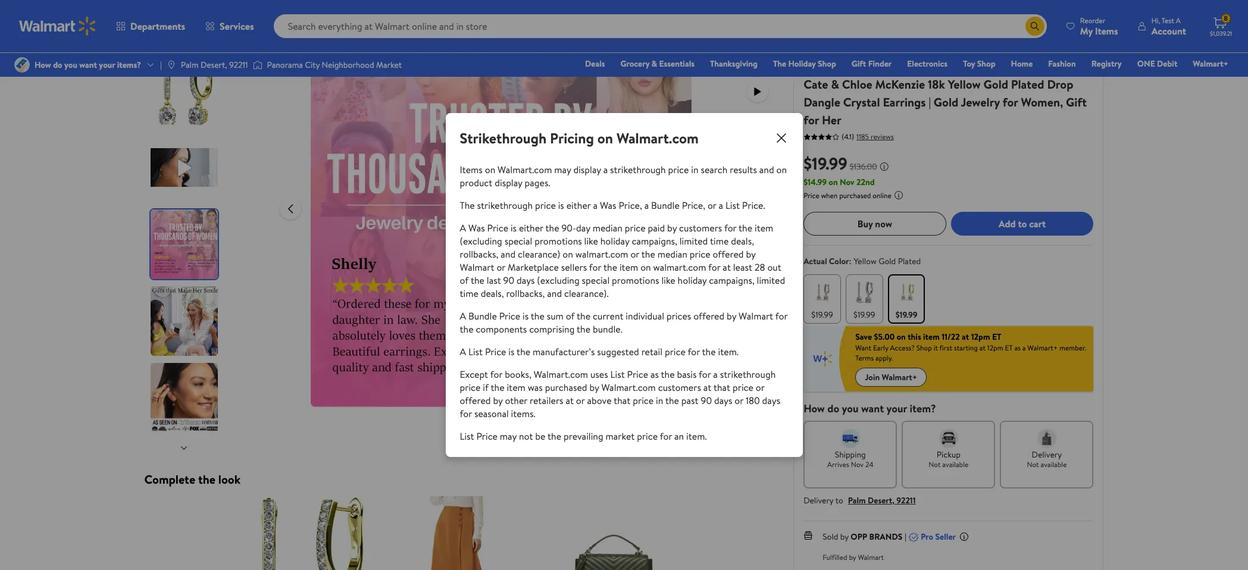 Task type: describe. For each thing, give the bounding box(es) containing it.
0 vertical spatial chloe
[[831, 61, 852, 73]]

28
[[755, 261, 766, 274]]

1 vertical spatial median
[[658, 248, 688, 261]]

early inside "save $5.00 on this item 11/22 at 12pm et want early access? shop it first starting at 12pm et as a walmart+ member. terms apply."
[[874, 343, 889, 353]]

11/22
[[942, 331, 960, 343]]

crystal
[[844, 94, 881, 110]]

is for the
[[511, 222, 517, 235]]

walmart.com inside 'items on walmart.com may display a strikethrough price in search results and on product display pages.'
[[498, 163, 552, 176]]

0 horizontal spatial limited
[[680, 235, 708, 248]]

1 vertical spatial and
[[501, 248, 516, 261]]

1 vertical spatial yellow
[[854, 255, 877, 267]]

shipping arrives nov 24
[[828, 449, 874, 470]]

how do you want your item?
[[804, 401, 937, 416]]

complete the look carousel element
[[140, 472, 784, 571]]

either for the
[[519, 222, 544, 235]]

now
[[876, 217, 893, 230]]

save $5.00 on this item 11/22 at 12pm et want early access? shop it first starting at 12pm et as a walmart+ member. terms apply.
[[856, 331, 1087, 363]]

image of item 4 image
[[544, 497, 690, 571]]

add to cart
[[999, 217, 1046, 230]]

on up when
[[829, 176, 838, 188]]

the right retail
[[702, 345, 716, 359]]

1185
[[857, 131, 870, 141]]

available for delivery
[[1041, 460, 1067, 470]]

the left sum
[[531, 310, 545, 323]]

for up "least" in the right of the page
[[725, 222, 737, 235]]

for right if
[[491, 368, 503, 381]]

save
[[856, 331, 873, 343]]

save $5.00 on this item 11/22 at 12pm et element
[[856, 331, 1002, 343]]

at right 11/22
[[962, 331, 970, 343]]

electronics
[[908, 58, 948, 70]]

price left "least" in the right of the page
[[690, 248, 711, 261]]

not
[[519, 430, 533, 443]]

either for a
[[567, 199, 591, 212]]

on down close dialog icon
[[777, 163, 787, 176]]

the left components
[[460, 323, 474, 336]]

in inside 'items on walmart.com may display a strikethrough price in search results and on product display pages.'
[[692, 163, 699, 176]]

want
[[862, 401, 884, 416]]

walmart.com down "suggested"
[[602, 381, 656, 394]]

results
[[730, 163, 757, 176]]

1 horizontal spatial walmart.com
[[654, 261, 707, 274]]

other
[[505, 394, 528, 407]]

item inside "save $5.00 on this item 11/22 at 12pm et want early access? shop it first starting at 12pm et as a walmart+ member. terms apply."
[[924, 331, 940, 343]]

item up the individual
[[620, 261, 639, 274]]

strikethrough pricing on walmart.com
[[460, 128, 699, 148]]

on right the items
[[485, 163, 496, 176]]

a left price.
[[719, 199, 724, 212]]

8 $1,039.21
[[1211, 13, 1233, 38]]

0 horizontal spatial campaigns,
[[632, 235, 678, 248]]

a down 'items on walmart.com may display a strikethrough price in search results and on product display pages.'
[[593, 199, 598, 212]]

0 horizontal spatial that
[[614, 394, 631, 407]]

actual color : yellow gold plated
[[804, 255, 921, 267]]

home link
[[1006, 57, 1039, 70]]

cate & chloe cate & chloe mckenzie 18k yellow gold plated drop dangle crystal earrings | gold jewelry for women, gift for her
[[804, 61, 1087, 128]]

0 vertical spatial time
[[710, 235, 729, 248]]

for left seasonal
[[460, 407, 472, 420]]

walmart+ link
[[1188, 57, 1235, 70]]

(4.1)
[[842, 132, 855, 142]]

by right if
[[493, 394, 503, 407]]

0 horizontal spatial may
[[500, 430, 517, 443]]

1 horizontal spatial rollbacks,
[[506, 287, 545, 300]]

search
[[701, 163, 728, 176]]

1 vertical spatial time
[[460, 287, 479, 300]]

list left not
[[460, 430, 474, 443]]

fashion link
[[1044, 57, 1082, 70]]

$19.99 up $14.99
[[804, 152, 848, 175]]

2 vertical spatial gold
[[879, 255, 896, 267]]

1 horizontal spatial limited
[[757, 274, 786, 287]]

a for a was price is either the 90-day median price paid by customers for the item (excluding special promotions like holiday campaigns, limited time deals, rollbacks, and clearance) on walmart.com or the median price offered by walmart or marketplace sellers for the item on walmart.com for at least 28 out of the last 90 days (excluding special promotions like holiday campaigns, limited time deals, rollbacks, and clearance).
[[460, 222, 466, 235]]

this
[[908, 331, 922, 343]]

when
[[822, 191, 838, 201]]

uses
[[591, 368, 608, 381]]

price down components
[[485, 345, 506, 359]]

previous media item image
[[284, 202, 298, 216]]

$1,039.21
[[1211, 29, 1233, 38]]

view video image
[[751, 85, 765, 99]]

item?
[[910, 401, 937, 416]]

customers inside the a was price is either the 90-day median price paid by customers for the item (excluding special promotions like holiday campaigns, limited time deals, rollbacks, and clearance) on walmart.com or the median price offered by walmart or marketplace sellers for the item on walmart.com for at least 28 out of the last 90 days (excluding special promotions like holiday campaigns, limited time deals, rollbacks, and clearance).
[[680, 222, 723, 235]]

price right the market
[[637, 430, 658, 443]]

item inside except for books, walmart.com uses list price as the basis for a strikethrough price if the item was purchased by walmart.com customers at that price or offered by other retailers at or above that price in the past 90 days or 180 days for seasonal items.
[[507, 381, 526, 394]]

0 vertical spatial holiday
[[601, 235, 630, 248]]

at right starting
[[980, 343, 986, 353]]

delivery for not
[[1032, 449, 1063, 461]]

intent image for delivery image
[[1038, 429, 1057, 448]]

2 horizontal spatial shop
[[978, 58, 996, 70]]

dangle
[[804, 94, 841, 110]]

1 vertical spatial plated
[[898, 255, 921, 267]]

price down pages.
[[535, 199, 556, 212]]

an
[[675, 430, 684, 443]]

1 horizontal spatial promotions
[[612, 274, 660, 287]]

by inside 'a bundle price is the sum of the current individual prices offered by walmart for the components comprising the bundle.'
[[727, 310, 737, 323]]

items.
[[511, 407, 536, 420]]

purchased inside except for books, walmart.com uses list price as the basis for a strikethrough price if the item was purchased by walmart.com customers at that price or offered by other retailers at or above that price in the past 90 days or 180 days for seasonal items.
[[545, 381, 588, 394]]

clearance)
[[518, 248, 561, 261]]

0 horizontal spatial special
[[505, 235, 533, 248]]

intent image for shipping image
[[841, 429, 860, 448]]

& for cate & chloe cate & chloe mckenzie 18k yellow gold plated drop dangle crystal earrings | gold jewelry for women, gift for her
[[823, 61, 829, 73]]

$14.99 on nov 22nd
[[804, 176, 875, 188]]

market
[[606, 430, 635, 443]]

$19.99 for 3rd $19.99 button from left
[[896, 309, 918, 321]]

available for pickup
[[943, 460, 969, 470]]

early access
[[821, 43, 858, 53]]

actual
[[804, 255, 827, 267]]

if
[[483, 381, 489, 394]]

1 horizontal spatial gold
[[934, 94, 959, 110]]

is for a
[[558, 199, 564, 212]]

add to cart button
[[952, 212, 1094, 236]]

a bundle price is the sum of the current individual prices offered by walmart for the components comprising the bundle.
[[460, 310, 788, 336]]

one debit
[[1138, 58, 1178, 70]]

buy now button
[[804, 212, 947, 236]]

look
[[218, 472, 241, 488]]

180
[[746, 394, 760, 407]]

price inside except for books, walmart.com uses list price as the basis for a strikethrough price if the item was purchased by walmart.com customers at that price or offered by other retailers at or above that price in the past 90 days or 180 days for seasonal items.
[[627, 368, 649, 381]]

not for pickup
[[929, 460, 941, 470]]

0 vertical spatial (excluding
[[460, 235, 503, 248]]

join
[[865, 372, 880, 384]]

marketplace
[[508, 261, 559, 274]]

12pm right 11/22
[[972, 331, 991, 343]]

on inside "save $5.00 on this item 11/22 at 12pm et want early access? shop it first starting at 12pm et as a walmart+ member. terms apply."
[[897, 331, 906, 343]]

shop inside "save $5.00 on this item 11/22 at 12pm et want early access? shop it first starting at 12pm et as a walmart+ member. terms apply."
[[917, 343, 932, 353]]

by down a list price is the manufacturer's suggested retail price for the item.
[[590, 381, 599, 394]]

price up the market
[[633, 394, 654, 407]]

bundle.
[[593, 323, 623, 336]]

walmart+ inside 'link'
[[882, 372, 918, 384]]

by left out
[[746, 248, 756, 261]]

the right be
[[548, 430, 562, 443]]

member.
[[1060, 343, 1087, 353]]

the up books,
[[517, 345, 531, 359]]

the for the strikethrough price is either a was price, a bundle price, or a list price.
[[460, 199, 475, 212]]

$5.00
[[875, 331, 895, 343]]

online only
[[939, 43, 975, 54]]

price down seasonal
[[477, 430, 498, 443]]

1 horizontal spatial that
[[714, 381, 731, 394]]

0 vertical spatial median
[[593, 222, 623, 235]]

is for manufacturer's
[[509, 345, 515, 359]]

1 price, from the left
[[619, 199, 642, 212]]

join walmart+ link
[[856, 368, 927, 387]]

components
[[476, 323, 527, 336]]

at right past
[[704, 381, 712, 394]]

above
[[587, 394, 612, 407]]

list inside complete the look carousel element
[[230, 497, 694, 571]]

was inside the a was price is either the 90-day median price paid by customers for the item (excluding special promotions like holiday campaigns, limited time deals, rollbacks, and clearance) on walmart.com or the median price offered by walmart or marketplace sellers for the item on walmart.com for at least 28 out of the last 90 days (excluding special promotions like holiday campaigns, limited time deals, rollbacks, and clearance).
[[469, 222, 485, 235]]

close dialog image
[[774, 131, 789, 145]]

next image image
[[179, 443, 189, 453]]

at inside the a was price is either the 90-day median price paid by customers for the item (excluding special promotions like holiday campaigns, limited time deals, rollbacks, and clearance) on walmart.com or the median price offered by walmart or marketplace sellers for the item on walmart.com for at least 28 out of the last 90 days (excluding special promotions like holiday campaigns, limited time deals, rollbacks, and clearance).
[[723, 261, 731, 274]]

3 $19.99 button from the left
[[888, 275, 926, 324]]

friday
[[891, 43, 910, 54]]

walmart inside 'a bundle price is the sum of the current individual prices offered by walmart for the components comprising the bundle.'
[[739, 310, 774, 323]]

terms
[[856, 353, 874, 363]]

walmart.com up 'items on walmart.com may display a strikethrough price in search results and on product display pages.'
[[617, 128, 699, 148]]

0 vertical spatial purchased
[[840, 191, 871, 201]]

except
[[460, 368, 488, 381]]

toy shop
[[964, 58, 996, 70]]

1 horizontal spatial et
[[1006, 343, 1013, 353]]

cate & chloe mckenzie 18k yellow gold plated drop dangle crystal earrings | gold jewelry for women, gift for her - image 3 of 10 image
[[150, 210, 220, 279]]

0 vertical spatial early
[[821, 43, 836, 53]]

pickup not available
[[929, 449, 969, 470]]

cate & chloe mckenzie 18k yellow gold plated drop dangle crystal earrings | gold jewelry for women, gift for her - image 4 of 10 image
[[150, 286, 220, 356]]

current
[[593, 310, 624, 323]]

mckenzie
[[876, 76, 926, 92]]

the down the "paid"
[[642, 248, 656, 261]]

registry link
[[1087, 57, 1128, 70]]

shipping
[[835, 449, 866, 461]]

$136.00
[[850, 161, 878, 173]]

for right jewelry
[[1003, 94, 1019, 110]]

1 vertical spatial deals,
[[481, 287, 504, 300]]

a for a bundle price is the sum of the current individual prices offered by walmart for the components comprising the bundle.
[[460, 310, 466, 323]]

0 horizontal spatial et
[[993, 331, 1002, 343]]

retailers
[[530, 394, 564, 407]]

one
[[1138, 58, 1156, 70]]

color
[[829, 255, 850, 267]]

do
[[828, 401, 840, 416]]

only
[[961, 43, 975, 54]]

0 vertical spatial was
[[600, 199, 617, 212]]

a inside except for books, walmart.com uses list price as the basis for a strikethrough price if the item was purchased by walmart.com customers at that price or offered by other retailers at or above that price in the past 90 days or 180 days for seasonal items.
[[714, 368, 718, 381]]

for left "least" in the right of the page
[[709, 261, 721, 274]]

0 horizontal spatial promotions
[[535, 235, 582, 248]]

seller
[[936, 531, 956, 543]]

walmart image
[[19, 17, 96, 36]]

paid
[[648, 222, 665, 235]]

1 $19.99 button from the left
[[804, 275, 841, 324]]

1 horizontal spatial (excluding
[[537, 274, 580, 287]]

of inside 'a bundle price is the sum of the current individual prices offered by walmart for the components comprising the bundle.'
[[566, 310, 575, 323]]

walmart plus image
[[804, 326, 846, 392]]

price right retail
[[665, 345, 686, 359]]

& for grocery & essentials
[[652, 58, 658, 70]]

2 price, from the left
[[682, 199, 706, 212]]

bundle inside 'a bundle price is the sum of the current individual prices offered by walmart for the components comprising the bundle.'
[[469, 310, 497, 323]]

delivery not available
[[1028, 449, 1067, 470]]

1 horizontal spatial deals,
[[731, 235, 755, 248]]

palm desert, 92211 button
[[848, 495, 916, 507]]

electronics link
[[902, 57, 954, 70]]

list inside except for books, walmart.com uses list price as the basis for a strikethrough price if the item was purchased by walmart.com customers at that price or offered by other retailers at or above that price in the past 90 days or 180 days for seasonal items.
[[611, 368, 625, 381]]

offered inside 'a bundle price is the sum of the current individual prices offered by walmart for the components comprising the bundle.'
[[694, 310, 725, 323]]

the down clearance).
[[577, 310, 591, 323]]

0 horizontal spatial display
[[495, 176, 523, 189]]

and inside 'items on walmart.com may display a strikethrough price in search results and on product display pages.'
[[760, 163, 775, 176]]

delivery for to
[[804, 495, 834, 507]]

price right past
[[733, 381, 754, 394]]

the left 90-
[[546, 222, 560, 235]]

legal information image
[[894, 191, 904, 200]]

for left her in the right top of the page
[[804, 112, 819, 128]]

image of item 0 image
[[235, 497, 380, 571]]

list right next media item image
[[726, 199, 740, 212]]

12pm right starting
[[988, 343, 1004, 353]]

price left if
[[460, 381, 481, 394]]

1 vertical spatial chloe
[[842, 76, 873, 92]]

the left past
[[666, 394, 679, 407]]

price left the "paid"
[[625, 222, 646, 235]]

basis
[[677, 368, 697, 381]]

0 horizontal spatial walmart.com
[[576, 248, 629, 261]]

deals
[[585, 58, 605, 70]]

on right pricing
[[598, 128, 613, 148]]

women,
[[1022, 94, 1064, 110]]

for right basis
[[699, 368, 711, 381]]

90 inside except for books, walmart.com uses list price as the basis for a strikethrough price if the item was purchased by walmart.com customers at that price or offered by other retailers at or above that price in the past 90 days or 180 days for seasonal items.
[[701, 394, 712, 407]]



Task type: locate. For each thing, give the bounding box(es) containing it.
0 vertical spatial rollbacks,
[[460, 248, 499, 261]]

1 horizontal spatial &
[[823, 61, 829, 73]]

a up the "paid"
[[645, 199, 649, 212]]

grocery
[[621, 58, 650, 70]]

image of item 2 image
[[389, 497, 535, 571]]

1 horizontal spatial like
[[662, 274, 676, 287]]

fulfilled by walmart
[[823, 553, 884, 563]]

product
[[460, 176, 493, 189]]

1 horizontal spatial walmart+
[[1028, 343, 1058, 353]]

bundle up the "paid"
[[652, 199, 680, 212]]

walmart+ down $1,039.21
[[1194, 58, 1229, 70]]

access
[[838, 43, 858, 53]]

price when purchased online
[[804, 191, 892, 201]]

to left palm
[[836, 495, 844, 507]]

for left an
[[660, 430, 672, 443]]

2 horizontal spatial walmart+
[[1194, 58, 1229, 70]]

list up except on the bottom left of the page
[[469, 345, 483, 359]]

arrives
[[828, 460, 850, 470]]

least
[[734, 261, 753, 274]]

2 a from the top
[[460, 310, 466, 323]]

walmart down 28
[[739, 310, 774, 323]]

0 vertical spatial like
[[585, 235, 598, 248]]

2 vertical spatial walmart
[[858, 553, 884, 563]]

a down product
[[460, 222, 466, 235]]

learn more about strikethrough prices image
[[880, 162, 890, 172]]

0 vertical spatial yellow
[[948, 76, 981, 92]]

gold up jewelry
[[984, 76, 1009, 92]]

the right if
[[491, 381, 505, 394]]

a up except on the bottom left of the page
[[460, 345, 466, 359]]

$19.99 for 2nd $19.99 button
[[854, 309, 876, 321]]

black
[[872, 43, 889, 54]]

1 vertical spatial holiday
[[678, 274, 707, 287]]

0 vertical spatial deals,
[[731, 235, 755, 248]]

1 vertical spatial walmart
[[739, 310, 774, 323]]

the inside strikethrough pricing on walmart.com dialog
[[460, 199, 475, 212]]

rollbacks,
[[460, 248, 499, 261], [506, 287, 545, 300]]

0 horizontal spatial not
[[929, 460, 941, 470]]

walmart+ left the member.
[[1028, 343, 1058, 353]]

chloe up crystal
[[842, 76, 873, 92]]

price down 'last'
[[499, 310, 521, 323]]

not for delivery
[[1028, 460, 1040, 470]]

bundle down 'last'
[[469, 310, 497, 323]]

1 vertical spatial nov
[[851, 460, 864, 470]]

offered down except on the bottom left of the page
[[460, 394, 491, 407]]

to for add
[[1019, 217, 1028, 230]]

price inside 'items on walmart.com may display a strikethrough price in search results and on product display pages.'
[[668, 163, 689, 176]]

1 horizontal spatial early
[[874, 343, 889, 353]]

1 not from the left
[[929, 460, 941, 470]]

0 horizontal spatial walmart+
[[882, 372, 918, 384]]

$19.99 up "this"
[[896, 309, 918, 321]]

holiday
[[789, 58, 816, 70]]

for up basis
[[688, 345, 700, 359]]

delivery inside delivery not available
[[1032, 449, 1063, 461]]

not inside pickup not available
[[929, 460, 941, 470]]

available down intent image for delivery
[[1041, 460, 1067, 470]]

90-
[[562, 222, 577, 235]]

black friday deal
[[872, 43, 924, 54]]

her
[[822, 112, 842, 128]]

actual color list
[[802, 272, 1097, 326]]

1 horizontal spatial and
[[547, 287, 562, 300]]

1 vertical spatial promotions
[[612, 274, 660, 287]]

1 vertical spatial (excluding
[[537, 274, 580, 287]]

walmart.com down day
[[576, 248, 629, 261]]

walmart.com down manufacturer's
[[534, 368, 588, 381]]

1 available from the left
[[943, 460, 969, 470]]

$19.99 up walmart plus image
[[812, 309, 834, 321]]

pickup
[[937, 449, 961, 461]]

is inside 'a bundle price is the sum of the current individual prices offered by walmart for the components comprising the bundle.'
[[523, 310, 529, 323]]

the left look
[[198, 472, 216, 488]]

1 horizontal spatial holiday
[[678, 274, 707, 287]]

0 horizontal spatial &
[[652, 58, 658, 70]]

may right pages.
[[555, 163, 571, 176]]

jewelry
[[961, 94, 1000, 110]]

strikethrough
[[610, 163, 666, 176], [477, 199, 533, 212], [720, 368, 776, 381]]

deals link
[[580, 57, 611, 70]]

offered inside the a was price is either the 90-day median price paid by customers for the item (excluding special promotions like holiday campaigns, limited time deals, rollbacks, and clearance) on walmart.com or the median price offered by walmart or marketplace sellers for the item on walmart.com for at least 28 out of the last 90 days (excluding special promotions like holiday campaigns, limited time deals, rollbacks, and clearance).
[[713, 248, 744, 261]]

0 horizontal spatial gold
[[879, 255, 896, 267]]

1 horizontal spatial may
[[555, 163, 571, 176]]

3 a from the top
[[460, 345, 466, 359]]

1 vertical spatial like
[[662, 274, 676, 287]]

price inside the a was price is either the 90-day median price paid by customers for the item (excluding special promotions like holiday campaigns, limited time deals, rollbacks, and clearance) on walmart.com or the median price offered by walmart or marketplace sellers for the item on walmart.com for at least 28 out of the last 90 days (excluding special promotions like holiday campaigns, limited time deals, rollbacks, and clearance).
[[487, 222, 509, 235]]

$19.99 up save
[[854, 309, 876, 321]]

1 horizontal spatial special
[[582, 274, 610, 287]]

on down 90-
[[563, 248, 573, 261]]

the for the holiday shop
[[774, 58, 787, 70]]

by right fulfilled at the bottom
[[849, 553, 857, 563]]

deal
[[911, 43, 924, 54]]

price
[[804, 191, 820, 201], [487, 222, 509, 235], [499, 310, 521, 323], [485, 345, 506, 359], [627, 368, 649, 381], [477, 430, 498, 443]]

retail
[[642, 345, 663, 359]]

1 vertical spatial campaigns,
[[709, 274, 755, 287]]

that left 180 on the bottom right of the page
[[714, 381, 731, 394]]

& down early access
[[823, 61, 829, 73]]

as down retail
[[651, 368, 659, 381]]

by right sold
[[841, 531, 849, 543]]

you
[[842, 401, 859, 416]]

0 horizontal spatial was
[[469, 222, 485, 235]]

cate & chloe mckenzie 18k yellow gold plated drop dangle crystal earrings | gold jewelry for women, gift for her - image 5 of 10 image
[[150, 363, 220, 433]]

by right the "paid"
[[668, 222, 677, 235]]

cate & chloe mckenzie 18k yellow gold plated drop dangle crystal earrings | gold jewelry for women, gift for her - image 1 of 10 image
[[150, 56, 220, 126]]

buy now
[[858, 217, 893, 230]]

early right want
[[874, 343, 889, 353]]

available inside pickup not available
[[943, 460, 969, 470]]

1 vertical spatial the
[[460, 199, 475, 212]]

0 vertical spatial bundle
[[652, 199, 680, 212]]

|
[[929, 94, 931, 110], [905, 531, 907, 543]]

1 cate from the top
[[804, 61, 821, 73]]

0 horizontal spatial delivery
[[804, 495, 834, 507]]

is for sum
[[523, 310, 529, 323]]

1 horizontal spatial available
[[1041, 460, 1067, 470]]

1 horizontal spatial 90
[[701, 394, 712, 407]]

for right sellers
[[589, 261, 602, 274]]

| inside cate & chloe cate & chloe mckenzie 18k yellow gold plated drop dangle crystal earrings | gold jewelry for women, gift for her
[[929, 94, 931, 110]]

1 horizontal spatial item.
[[718, 345, 739, 359]]

was
[[528, 381, 543, 394]]

on down the "paid"
[[641, 261, 651, 274]]

early up cate & chloe link
[[821, 43, 836, 53]]

&
[[652, 58, 658, 70], [823, 61, 829, 73], [832, 76, 840, 92]]

strikethrough inside 'items on walmart.com may display a strikethrough price in search results and on product display pages.'
[[610, 163, 666, 176]]

the left basis
[[661, 368, 675, 381]]

gift inside gift finder link
[[852, 58, 867, 70]]

walmart inside the a was price is either the 90-day median price paid by customers for the item (excluding special promotions like holiday campaigns, limited time deals, rollbacks, and clearance) on walmart.com or the median price offered by walmart or marketplace sellers for the item on walmart.com for at least 28 out of the last 90 days (excluding special promotions like holiday campaigns, limited time deals, rollbacks, and clearance).
[[460, 261, 495, 274]]

strikethrough pricing on walmart.com dialog
[[446, 113, 803, 457]]

0 horizontal spatial holiday
[[601, 235, 630, 248]]

offered right the prices
[[694, 310, 725, 323]]

90 inside the a was price is either the 90-day median price paid by customers for the item (excluding special promotions like holiday campaigns, limited time deals, rollbacks, and clearance) on walmart.com or the median price offered by walmart or marketplace sellers for the item on walmart.com for at least 28 out of the last 90 days (excluding special promotions like holiday campaigns, limited time deals, rollbacks, and clearance).
[[504, 274, 515, 287]]

gift down drop at the right top of page
[[1067, 94, 1087, 110]]

1 horizontal spatial time
[[710, 235, 729, 248]]

delivery to palm desert, 92211
[[804, 495, 916, 507]]

cate & chloe link
[[804, 61, 852, 73]]

gold down 18k
[[934, 94, 959, 110]]

2 vertical spatial strikethrough
[[720, 368, 776, 381]]

0 horizontal spatial |
[[905, 531, 907, 543]]

as inside "save $5.00 on this item 11/22 at 12pm et want early access? shop it first starting at 12pm et as a walmart+ member. terms apply."
[[1015, 343, 1021, 353]]

1 vertical spatial either
[[519, 222, 544, 235]]

special
[[505, 235, 533, 248], [582, 274, 610, 287]]

customers down next media item image
[[680, 222, 723, 235]]

1 horizontal spatial days
[[715, 394, 733, 407]]

cate & chloe mckenzie 18k yellow gold plated drop dangle crystal earrings | gold jewelry for women, gift for her - image 2 of 10 image
[[150, 133, 220, 202]]

like up the prices
[[662, 274, 676, 287]]

may inside 'items on walmart.com may display a strikethrough price in search results and on product display pages.'
[[555, 163, 571, 176]]

Search search field
[[274, 14, 1047, 38]]

| down 18k
[[929, 94, 931, 110]]

a left components
[[460, 310, 466, 323]]

the up clearance).
[[604, 261, 618, 274]]

1 horizontal spatial bundle
[[652, 199, 680, 212]]

out
[[768, 261, 782, 274]]

one debit link
[[1133, 57, 1183, 70]]

for inside 'a bundle price is the sum of the current individual prices offered by walmart for the components comprising the bundle.'
[[776, 310, 788, 323]]

customers down retail
[[658, 381, 701, 394]]

0 horizontal spatial bundle
[[469, 310, 497, 323]]

the left bundle.
[[577, 323, 591, 336]]

2 $19.99 button from the left
[[846, 275, 884, 324]]

item down price.
[[755, 222, 774, 235]]

1 horizontal spatial delivery
[[1032, 449, 1063, 461]]

online
[[939, 43, 960, 54]]

and up 'last'
[[501, 248, 516, 261]]

0 vertical spatial either
[[567, 199, 591, 212]]

18k
[[928, 76, 946, 92]]

days inside the a was price is either the 90-day median price paid by customers for the item (excluding special promotions like holiday campaigns, limited time deals, rollbacks, and clearance) on walmart.com or the median price offered by walmart or marketplace sellers for the item on walmart.com for at least 28 out of the last 90 days (excluding special promotions like holiday campaigns, limited time deals, rollbacks, and clearance).
[[517, 274, 535, 287]]

nov for on
[[840, 176, 855, 188]]

price.
[[743, 199, 766, 212]]

nov for arrives
[[851, 460, 864, 470]]

display left pages.
[[495, 176, 523, 189]]

0 vertical spatial campaigns,
[[632, 235, 678, 248]]

starting
[[954, 343, 978, 353]]

thanksgiving
[[710, 58, 758, 70]]

plated inside cate & chloe cate & chloe mckenzie 18k yellow gold plated drop dangle crystal earrings | gold jewelry for women, gift for her
[[1012, 76, 1045, 92]]

et
[[993, 331, 1002, 343], [1006, 343, 1013, 353]]

delivery
[[1032, 449, 1063, 461], [804, 495, 834, 507]]

available down intent image for pickup
[[943, 460, 969, 470]]

gift finder
[[852, 58, 892, 70]]

1 horizontal spatial yellow
[[948, 76, 981, 92]]

2 not from the left
[[1028, 460, 1040, 470]]

price down $14.99
[[804, 191, 820, 201]]

1 vertical spatial early
[[874, 343, 889, 353]]

for
[[1003, 94, 1019, 110], [804, 112, 819, 128], [725, 222, 737, 235], [589, 261, 602, 274], [709, 261, 721, 274], [776, 310, 788, 323], [688, 345, 700, 359], [491, 368, 503, 381], [699, 368, 711, 381], [460, 407, 472, 420], [660, 430, 672, 443]]

cate up dangle
[[804, 76, 829, 92]]

22nd
[[857, 176, 875, 188]]

1 horizontal spatial gift
[[1067, 94, 1087, 110]]

special up marketplace
[[505, 235, 533, 248]]

walmart.com down strikethrough
[[498, 163, 552, 176]]

add
[[999, 217, 1016, 230]]

0 vertical spatial strikethrough
[[610, 163, 666, 176]]

90 right 'last'
[[504, 274, 515, 287]]

to left cart
[[1019, 217, 1028, 230]]

is up books,
[[509, 345, 515, 359]]

$19.99 for first $19.99 button
[[812, 309, 834, 321]]

to
[[1019, 217, 1028, 230], [836, 495, 844, 507]]

palm
[[848, 495, 866, 507]]

2 horizontal spatial days
[[763, 394, 781, 407]]

price
[[668, 163, 689, 176], [535, 199, 556, 212], [625, 222, 646, 235], [690, 248, 711, 261], [665, 345, 686, 359], [460, 381, 481, 394], [733, 381, 754, 394], [633, 394, 654, 407], [637, 430, 658, 443]]

walmart.com down the "paid"
[[654, 261, 707, 274]]

2 vertical spatial walmart+
[[882, 372, 918, 384]]

0 horizontal spatial days
[[517, 274, 535, 287]]

12pm
[[972, 331, 991, 343], [988, 343, 1004, 353]]

gift inside cate & chloe cate & chloe mckenzie 18k yellow gold plated drop dangle crystal earrings | gold jewelry for women, gift for her
[[1067, 94, 1087, 110]]

to inside add to cart button
[[1019, 217, 1028, 230]]

brands
[[870, 531, 903, 543]]

opp
[[851, 531, 868, 543]]

home
[[1012, 58, 1033, 70]]

as inside except for books, walmart.com uses list price as the basis for a strikethrough price if the item was purchased by walmart.com customers at that price or offered by other retailers at or above that price in the past 90 days or 180 days for seasonal items.
[[651, 368, 659, 381]]

that
[[714, 381, 731, 394], [614, 394, 631, 407]]

1 horizontal spatial as
[[1015, 343, 1021, 353]]

0 vertical spatial |
[[929, 94, 931, 110]]

pro
[[921, 531, 934, 543]]

walmart+
[[1194, 58, 1229, 70], [1028, 343, 1058, 353], [882, 372, 918, 384]]

shop down early access
[[818, 58, 837, 70]]

of inside the a was price is either the 90-day median price paid by customers for the item (excluding special promotions like holiday campaigns, limited time deals, rollbacks, and clearance) on walmart.com or the median price offered by walmart or marketplace sellers for the item on walmart.com for at least 28 out of the last 90 days (excluding special promotions like holiday campaigns, limited time deals, rollbacks, and clearance).
[[460, 274, 469, 287]]

1 vertical spatial as
[[651, 368, 659, 381]]

2 available from the left
[[1041, 460, 1067, 470]]

1 horizontal spatial shop
[[917, 343, 932, 353]]

limited
[[680, 235, 708, 248], [757, 274, 786, 287]]

0 horizontal spatial strikethrough
[[477, 199, 533, 212]]

a up the strikethrough price is either a was price, a bundle price, or a list price.
[[604, 163, 608, 176]]

2 horizontal spatial gold
[[984, 76, 1009, 92]]

nov inside shipping arrives nov 24
[[851, 460, 864, 470]]

1 horizontal spatial to
[[1019, 217, 1028, 230]]

seasonal
[[475, 407, 509, 420]]

0 horizontal spatial time
[[460, 287, 479, 300]]

item. for list price may not be the prevailing market price for an item.
[[687, 430, 707, 443]]

chloe down early access
[[831, 61, 852, 73]]

1 horizontal spatial strikethrough
[[610, 163, 666, 176]]

individual
[[626, 310, 665, 323]]

toy shop link
[[958, 57, 1001, 70]]

either up the clearance)
[[519, 222, 544, 235]]

0 horizontal spatial shop
[[818, 58, 837, 70]]

either inside the a was price is either the 90-day median price paid by customers for the item (excluding special promotions like holiday campaigns, limited time deals, rollbacks, and clearance) on walmart.com or the median price offered by walmart or marketplace sellers for the item on walmart.com for at least 28 out of the last 90 days (excluding special promotions like holiday campaigns, limited time deals, rollbacks, and clearance).
[[519, 222, 544, 235]]

median down the strikethrough price is either a was price, a bundle price, or a list price.
[[593, 222, 623, 235]]

strikethrough up 180 on the bottom right of the page
[[720, 368, 776, 381]]

0 vertical spatial walmart+
[[1194, 58, 1229, 70]]

item. for a list price is the manufacturer's suggested retail price for the item.
[[718, 345, 739, 359]]

0 vertical spatial nov
[[840, 176, 855, 188]]

list
[[230, 497, 694, 571]]

1 horizontal spatial display
[[574, 163, 601, 176]]

available
[[943, 460, 969, 470], [1041, 460, 1067, 470]]

0 vertical spatial offered
[[713, 248, 744, 261]]

0 vertical spatial of
[[460, 274, 469, 287]]

that right above
[[614, 394, 631, 407]]

plated down buy now button
[[898, 255, 921, 267]]

0 vertical spatial gold
[[984, 76, 1009, 92]]

buy
[[858, 217, 873, 230]]

in inside except for books, walmart.com uses list price as the basis for a strikethrough price if the item was purchased by walmart.com customers at that price or offered by other retailers at or above that price in the past 90 days or 180 days for seasonal items.
[[656, 394, 664, 407]]

a inside the a was price is either the 90-day median price paid by customers for the item (excluding special promotions like holiday campaigns, limited time deals, rollbacks, and clearance) on walmart.com or the median price offered by walmart or marketplace sellers for the item on walmart.com for at least 28 out of the last 90 days (excluding special promotions like holiday campaigns, limited time deals, rollbacks, and clearance).
[[460, 222, 466, 235]]

in left past
[[656, 394, 664, 407]]

price,
[[619, 199, 642, 212], [682, 199, 706, 212]]

1 vertical spatial limited
[[757, 274, 786, 287]]

0 vertical spatial as
[[1015, 343, 1021, 353]]

price, down search
[[682, 199, 706, 212]]

limited down next media item image
[[680, 235, 708, 248]]

0 horizontal spatial as
[[651, 368, 659, 381]]

a for a list price is the manufacturer's suggested retail price for the item.
[[460, 345, 466, 359]]

0 horizontal spatial available
[[943, 460, 969, 470]]

1185 reviews link
[[855, 131, 894, 141]]

1 horizontal spatial was
[[600, 199, 617, 212]]

earrings
[[883, 94, 926, 110]]

apply.
[[876, 353, 894, 363]]

a inside "save $5.00 on this item 11/22 at 12pm et want early access? shop it first starting at 12pm et as a walmart+ member. terms apply."
[[1023, 343, 1026, 353]]

to for delivery
[[836, 495, 844, 507]]

a inside 'a bundle price is the sum of the current individual prices offered by walmart for the components comprising the bundle.'
[[460, 310, 466, 323]]

and right "results"
[[760, 163, 775, 176]]

yellow down toy
[[948, 76, 981, 92]]

yellow inside cate & chloe cate & chloe mckenzie 18k yellow gold plated drop dangle crystal earrings | gold jewelry for women, gift for her
[[948, 76, 981, 92]]

2 horizontal spatial &
[[832, 76, 840, 92]]

purchased down 22nd
[[840, 191, 871, 201]]

strikethrough inside except for books, walmart.com uses list price as the basis for a strikethrough price if the item was purchased by walmart.com customers at that price or offered by other retailers at or above that price in the past 90 days or 180 days for seasonal items.
[[720, 368, 776, 381]]

promotions up sellers
[[535, 235, 582, 248]]

offered inside except for books, walmart.com uses list price as the basis for a strikethrough price if the item was purchased by walmart.com customers at that price or offered by other retailers at or above that price in the past 90 days or 180 days for seasonal items.
[[460, 394, 491, 407]]

0 horizontal spatial $19.99 button
[[804, 275, 841, 324]]

items
[[460, 163, 483, 176]]

Walmart Site-Wide search field
[[274, 14, 1047, 38]]

how
[[804, 401, 825, 416]]

rollbacks, down marketplace
[[506, 287, 545, 300]]

in left search
[[692, 163, 699, 176]]

a inside 'items on walmart.com may display a strikethrough price in search results and on product display pages.'
[[604, 163, 608, 176]]

or
[[708, 199, 717, 212], [631, 248, 640, 261], [497, 261, 506, 274], [756, 381, 765, 394], [576, 394, 585, 407], [735, 394, 744, 407]]

at right retailers
[[566, 394, 574, 407]]

2 horizontal spatial strikethrough
[[720, 368, 776, 381]]

clearance).
[[565, 287, 609, 300]]

is inside the a was price is either the 90-day median price paid by customers for the item (excluding special promotions like holiday campaigns, limited time deals, rollbacks, and clearance) on walmart.com or the median price offered by walmart or marketplace sellers for the item on walmart.com for at least 28 out of the last 90 days (excluding special promotions like holiday campaigns, limited time deals, rollbacks, and clearance).
[[511, 222, 517, 235]]

join walmart+
[[865, 372, 918, 384]]

customers inside except for books, walmart.com uses list price as the basis for a strikethrough price if the item was purchased by walmart.com customers at that price or offered by other retailers at or above that price in the past 90 days or 180 days for seasonal items.
[[658, 381, 701, 394]]

is
[[558, 199, 564, 212], [511, 222, 517, 235], [523, 310, 529, 323], [509, 345, 515, 359]]

add to favorites list, cate & chloe mckenzie 18k yellow gold plated drop dangle crystal earrings | gold jewelry for women, gift for her image
[[751, 32, 765, 47]]

walmart+ inside "save $5.00 on this item 11/22 at 12pm et want early access? shop it first starting at 12pm et as a walmart+ member. terms apply."
[[1028, 343, 1058, 353]]

$19.99 button down actual
[[804, 275, 841, 324]]

0 horizontal spatial gift
[[852, 58, 867, 70]]

2 cate from the top
[[804, 76, 829, 92]]

not down intent image for delivery
[[1028, 460, 1040, 470]]

reviews
[[871, 131, 894, 141]]

intent image for pickup image
[[940, 429, 959, 448]]

by
[[668, 222, 677, 235], [746, 248, 756, 261], [727, 310, 737, 323], [590, 381, 599, 394], [493, 394, 503, 407], [841, 531, 849, 543], [849, 553, 857, 563]]

1 horizontal spatial not
[[1028, 460, 1040, 470]]

0 vertical spatial the
[[774, 58, 787, 70]]

finder
[[869, 58, 892, 70]]

:
[[850, 255, 852, 267]]

not down intent image for pickup
[[929, 460, 941, 470]]

1 horizontal spatial purchased
[[840, 191, 871, 201]]

zoom image modal image
[[751, 58, 765, 73]]

a right basis
[[714, 368, 718, 381]]

0 horizontal spatial rollbacks,
[[460, 248, 499, 261]]

next media item image
[[705, 202, 720, 216]]

your
[[887, 401, 908, 416]]

time
[[710, 235, 729, 248], [460, 287, 479, 300]]

1 vertical spatial a
[[460, 310, 466, 323]]

the down price.
[[739, 222, 753, 235]]

essentials
[[660, 58, 695, 70]]

0 horizontal spatial like
[[585, 235, 598, 248]]

a was price is either the 90-day median price paid by customers for the item (excluding special promotions like holiday campaigns, limited time deals, rollbacks, and clearance) on walmart.com or the median price offered by walmart or marketplace sellers for the item on walmart.com for at least 28 out of the last 90 days (excluding special promotions like holiday campaigns, limited time deals, rollbacks, and clearance).
[[460, 222, 786, 300]]

pricing
[[550, 128, 594, 148]]

0 horizontal spatial (excluding
[[460, 235, 503, 248]]

complete the look
[[144, 472, 241, 488]]

2 vertical spatial a
[[460, 345, 466, 359]]

available inside delivery not available
[[1041, 460, 1067, 470]]

the
[[774, 58, 787, 70], [460, 199, 475, 212]]

0 horizontal spatial either
[[519, 222, 544, 235]]

except for books, walmart.com uses list price as the basis for a strikethrough price if the item was purchased by walmart.com customers at that price or offered by other retailers at or above that price in the past 90 days or 180 days for seasonal items.
[[460, 368, 781, 420]]

price inside 'a bundle price is the sum of the current individual prices offered by walmart for the components comprising the bundle.'
[[499, 310, 521, 323]]

0 horizontal spatial and
[[501, 248, 516, 261]]

the down product
[[460, 199, 475, 212]]

gold
[[984, 76, 1009, 92], [934, 94, 959, 110], [879, 255, 896, 267]]

1 vertical spatial item.
[[687, 430, 707, 443]]

delivery up sold
[[804, 495, 834, 507]]

1 vertical spatial special
[[582, 274, 610, 287]]

1 horizontal spatial campaigns,
[[709, 274, 755, 287]]

not inside delivery not available
[[1028, 460, 1040, 470]]

0 horizontal spatial in
[[656, 394, 664, 407]]

1 a from the top
[[460, 222, 466, 235]]

toy
[[964, 58, 976, 70]]

the left 'last'
[[471, 274, 485, 287]]



Task type: vqa. For each thing, say whether or not it's contained in the screenshot.
Mainstays to the right
no



